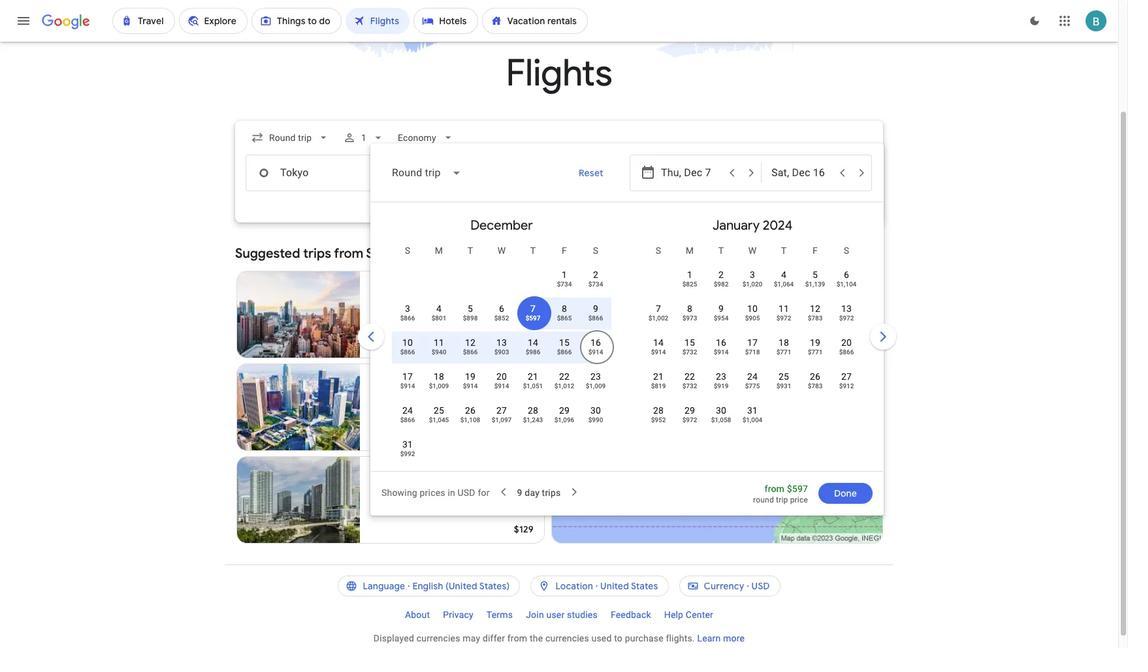 Task type: locate. For each thing, give the bounding box(es) containing it.
, 801 us dollars element
[[432, 315, 447, 322]]

27
[[842, 372, 852, 382], [497, 406, 507, 416]]

0 horizontal spatial 11
[[434, 338, 444, 348]]

16 for sat, dec 16, return date. element
[[591, 338, 601, 348]]

, 852 us dollars element
[[494, 315, 509, 322]]

3 for 3 $1,020
[[750, 270, 755, 280]]

$866 down 7 – 13
[[400, 315, 415, 322]]

1 vertical spatial $783
[[808, 383, 823, 390]]

11 $972
[[777, 304, 791, 322]]

0 horizontal spatial 22
[[559, 372, 570, 382]]

2 horizontal spatial 2
[[719, 270, 724, 280]]

23 $919
[[714, 372, 729, 390]]

usd
[[458, 488, 476, 498], [752, 581, 770, 593]]

, 972 us dollars element
[[777, 315, 791, 322], [839, 315, 854, 322], [683, 417, 697, 424]]

0 vertical spatial usd
[[458, 488, 476, 498]]

$783 for 12
[[808, 315, 823, 322]]

fri, jan 19 element
[[810, 336, 821, 350]]

dec
[[370, 297, 386, 307], [370, 389, 386, 400], [370, 482, 386, 493]]

3 dec from the top
[[370, 482, 386, 493]]

20
[[842, 338, 852, 348], [497, 372, 507, 382]]

location
[[556, 581, 593, 593]]

2 horizontal spatial 9
[[719, 304, 724, 314]]

28 inside '28 $952'
[[653, 406, 664, 416]]

16 down $954
[[716, 338, 727, 348]]

21 inside 21 $819
[[653, 372, 664, 382]]

31 inside 31 $992
[[402, 440, 413, 450]]

0 horizontal spatial $771
[[777, 349, 791, 356]]

5 inside 5 $1,139
[[813, 270, 818, 280]]

11 inside 11 $940
[[434, 338, 444, 348]]

1 horizontal spatial m
[[686, 246, 694, 256]]

thu, jan 25 element
[[779, 370, 789, 384]]

san
[[366, 246, 388, 262]]

1 horizontal spatial 15
[[685, 338, 695, 348]]

29 inside 29 $1,096
[[559, 406, 570, 416]]

0 vertical spatial 27
[[842, 372, 852, 382]]

$1,009 up mon, dec 25 element
[[429, 383, 449, 390]]

9 up ', 954 us dollars' element
[[719, 304, 724, 314]]

grid containing december
[[376, 208, 878, 480]]

2 1 stop from the top
[[386, 495, 412, 506]]

trip
[[776, 496, 788, 505]]

1 vertical spatial min
[[461, 402, 476, 413]]

, 775 us dollars element
[[745, 383, 760, 390]]

$973
[[683, 315, 697, 322]]

$783 up fri, jan 19 element
[[808, 315, 823, 322]]

26
[[810, 372, 821, 382], [465, 406, 476, 416]]

tue, jan 30 element
[[716, 404, 727, 418]]

1 stop
[[386, 310, 412, 320], [386, 495, 412, 506]]

1 stop for york
[[386, 310, 412, 320]]

1 $783 from the top
[[808, 315, 823, 322]]

$1,045
[[429, 417, 449, 424]]

12 inside 12 $783
[[810, 304, 821, 314]]

31
[[747, 406, 758, 416], [402, 440, 413, 450]]

, 1139 us dollars element
[[805, 281, 825, 288]]

$597 inside from $597 round trip price
[[787, 484, 808, 495]]

m inside january 2024 row group
[[686, 246, 694, 256]]

$866 for 9
[[588, 315, 603, 322]]

1 vertical spatial 6
[[499, 304, 504, 314]]

, 866 us dollars element for 24
[[400, 417, 415, 424]]

26 inside 26 $1,108
[[465, 406, 476, 416]]

m up mon, jan 1 element
[[686, 246, 694, 256]]

1 vertical spatial 5
[[468, 304, 473, 314]]

sun, jan 28 element
[[653, 404, 664, 418]]

0 horizontal spatial 26
[[465, 406, 476, 416]]

1 22 from the left
[[559, 372, 570, 382]]

1 29 from the left
[[559, 406, 570, 416]]

row containing 17
[[392, 365, 612, 402]]

21 inside 21 $1,051
[[528, 372, 538, 382]]

2 $732 from the top
[[683, 383, 697, 390]]

2 , 732 us dollars element from the top
[[683, 383, 697, 390]]

sat, jan 27 element
[[842, 370, 852, 384]]

1 7 from the left
[[531, 304, 536, 314]]

0 horizontal spatial 18
[[434, 372, 444, 382]]

24 inside 24 $866
[[402, 406, 413, 416]]

2 right fri, dec 1 element
[[593, 270, 599, 280]]

15 inside 15 $866
[[559, 338, 570, 348]]

change appearance image
[[1019, 5, 1051, 37]]

1 vertical spatial hr
[[437, 402, 445, 413]]

13 $972
[[839, 304, 854, 322]]

0 horizontal spatial 15
[[559, 338, 570, 348]]

1 21 from the left
[[528, 372, 538, 382]]

, 914 us dollars element
[[588, 349, 603, 356], [651, 349, 666, 356], [714, 349, 729, 356], [400, 383, 415, 390], [463, 383, 478, 390], [494, 383, 509, 390]]

f
[[562, 246, 567, 256], [813, 246, 818, 256]]

2 $734 from the left
[[588, 281, 603, 288]]

mon, dec 11 element
[[434, 336, 444, 350]]

2 vertical spatial dec
[[370, 482, 386, 493]]

, 866 us dollars element up sun, dec 17 element
[[400, 349, 415, 356]]

min left for
[[451, 495, 467, 506]]

january 2024
[[713, 218, 793, 234]]

30 up , 1058 us dollars element
[[716, 406, 727, 416]]

30 for 30 $990
[[591, 406, 601, 416]]

0 horizontal spatial , 771 us dollars element
[[777, 349, 791, 356]]

sat, dec 30 element
[[591, 404, 601, 418]]

mon, dec 4 element
[[436, 303, 442, 316]]

m inside row group
[[435, 246, 443, 256]]

1 dec from the top
[[370, 297, 386, 307]]

, 914 us dollars element for sun, dec 17 element
[[400, 383, 415, 390]]

0 horizontal spatial 6
[[499, 304, 504, 314]]

10 inside 10 $866
[[402, 338, 413, 348]]

16 $914
[[588, 338, 603, 356], [714, 338, 729, 356]]

1 vertical spatial 18
[[434, 372, 444, 382]]

20 inside 20 $866
[[842, 338, 852, 348]]

19 inside 19 $771
[[810, 338, 821, 348]]

24 inside 24 $775
[[747, 372, 758, 382]]

sun, dec 24 element
[[402, 404, 413, 418]]

5 $898
[[463, 304, 478, 322]]

1 horizontal spatial f
[[813, 246, 818, 256]]

1 15 from the left
[[559, 338, 570, 348]]

27 up , 912 us dollars element
[[842, 372, 852, 382]]

0 vertical spatial 19
[[810, 338, 821, 348]]

trips inside region
[[303, 246, 331, 262]]

w inside january 2024 row group
[[749, 246, 757, 256]]

14 for 14 $914
[[653, 338, 664, 348]]

0 vertical spatial 5
[[813, 270, 818, 280]]

1 horizontal spatial 11
[[779, 304, 789, 314]]

31 up , 1004 us dollars element
[[747, 406, 758, 416]]

23 inside the '23 $919'
[[716, 372, 727, 382]]

trips inside flight search field
[[542, 488, 561, 498]]

$866 up sun, dec 17 element
[[400, 349, 415, 356]]

0 vertical spatial hr
[[428, 310, 436, 320]]

1 vertical spatial $597
[[787, 484, 808, 495]]

8 inside suggested trips from san francisco region
[[420, 310, 425, 320]]

$1,051
[[523, 383, 543, 390]]

$972 up sat, jan 20 element
[[839, 315, 854, 322]]

27 $1,097
[[492, 406, 512, 424]]

0 vertical spatial stop
[[394, 310, 412, 320]]

6 up $1,104
[[844, 270, 849, 280]]

$597
[[526, 315, 541, 322], [787, 484, 808, 495]]

1 , 771 us dollars element from the left
[[777, 349, 791, 356]]

$718
[[745, 349, 760, 356]]

4 for 4 $1,064
[[781, 270, 787, 280]]

2 14 from the left
[[653, 338, 664, 348]]

13 inside 13 $903
[[497, 338, 507, 348]]

hr left in
[[433, 495, 441, 506]]

usd right in
[[458, 488, 476, 498]]

dec for new
[[370, 297, 386, 307]]

0 horizontal spatial 16
[[591, 338, 601, 348]]

destinations
[[814, 248, 868, 260]]

from up trip
[[765, 484, 785, 495]]

join user studies
[[526, 610, 598, 621]]

13 for 13 $972
[[842, 304, 852, 314]]

, 914 us dollars element for sat, dec 16, return date. element
[[588, 349, 603, 356]]

2 21 from the left
[[653, 372, 664, 382]]

1 $771 from the left
[[777, 349, 791, 356]]

$866 for 10
[[400, 349, 415, 356]]

$982
[[714, 281, 729, 288]]

26 inside 26 $783
[[810, 372, 821, 382]]

$866 inside january 2024 row group
[[839, 349, 854, 356]]

tue, jan 2 element
[[719, 269, 724, 282]]

hr for los angeles
[[437, 402, 445, 413]]

$866 up sat, dec 16, return date. element
[[588, 315, 603, 322]]

1 horizontal spatial $771
[[808, 349, 823, 356]]

19 down 12 $783 on the top
[[810, 338, 821, 348]]

2 m from the left
[[686, 246, 694, 256]]

3 down the 'york'
[[405, 304, 410, 314]]

2 for january 2024
[[719, 270, 724, 280]]

done
[[834, 488, 857, 500]]

10 up , 905 us dollars 'element'
[[747, 304, 758, 314]]

1 horizontal spatial 6
[[844, 270, 849, 280]]

15 inside 15 $732
[[685, 338, 695, 348]]

thu, dec 21 element
[[528, 370, 538, 384]]

3 inside 3 $1,020
[[750, 270, 755, 280]]

2 , 734 us dollars element from the left
[[588, 281, 603, 288]]

4 inside 4 $1,064
[[781, 270, 787, 280]]

1 16 from the left
[[591, 338, 601, 348]]

29 for 29 $972
[[685, 406, 695, 416]]

Return text field
[[772, 156, 832, 191]]

1 horizontal spatial 20
[[842, 338, 852, 348]]

0 vertical spatial $597
[[526, 315, 541, 322]]

2 inside suggested trips from san francisco region
[[444, 495, 449, 506]]

$783 for 26
[[808, 383, 823, 390]]

, 819 us dollars element
[[651, 383, 666, 390]]

21 up $1,051
[[528, 372, 538, 382]]

2 , 1009 us dollars element from the left
[[586, 383, 606, 390]]

11 up $940
[[434, 338, 444, 348]]

, 1108 us dollars element
[[460, 417, 480, 424]]

4 up , 1064 us dollars element
[[781, 270, 787, 280]]

december
[[471, 218, 533, 234]]

studies
[[567, 610, 598, 621]]

language
[[363, 581, 405, 593]]

from inside from $597 round trip price
[[765, 484, 785, 495]]

, 783 us dollars element
[[808, 315, 823, 322], [808, 383, 823, 390]]

1 horizontal spatial trips
[[542, 488, 561, 498]]

1 $734 from the left
[[557, 281, 572, 288]]

$732 for 15
[[683, 349, 697, 356]]

12 down $1,139
[[810, 304, 821, 314]]

14 inside '14 $986'
[[528, 338, 538, 348]]

2 7 from the left
[[656, 304, 661, 314]]

7 inside 7 $1,002
[[656, 304, 661, 314]]

miami
[[370, 468, 400, 481]]

previous image
[[355, 321, 387, 353]]

$972 for 11
[[777, 315, 791, 322]]

22 up $1,012
[[559, 372, 570, 382]]

$1,002
[[649, 315, 669, 322]]

mon, jan 8 element
[[687, 303, 693, 316]]

0 horizontal spatial $1,009
[[429, 383, 449, 390]]

1 28 from the left
[[528, 406, 538, 416]]

, 866 us dollars element
[[400, 315, 415, 322], [588, 315, 603, 322], [400, 349, 415, 356], [463, 349, 478, 356], [557, 349, 572, 356], [839, 349, 854, 356], [400, 417, 415, 424]]

9 down "2 $734"
[[593, 304, 599, 314]]

1 stop down 7 – 13
[[386, 310, 412, 320]]

6 $852
[[494, 304, 509, 322]]

29 $1,096
[[555, 406, 575, 424]]

10 inside suggested trips from san francisco region
[[420, 495, 430, 506]]

19 for 19 $771
[[810, 338, 821, 348]]

min up $1,108
[[461, 402, 476, 413]]

6 inside '6 $1,104'
[[844, 270, 849, 280]]

, 865 us dollars element
[[557, 315, 572, 322]]

1 30 from the left
[[591, 406, 601, 416]]

1 horizontal spatial , 734 us dollars element
[[588, 281, 603, 288]]

w up wed, jan 3 element
[[749, 246, 757, 256]]

w
[[498, 246, 506, 256], [749, 246, 757, 256]]

2 horizontal spatial 10
[[747, 304, 758, 314]]

los
[[370, 375, 387, 388]]

7 for 7 $597
[[531, 304, 536, 314]]

2 stop from the top
[[394, 495, 412, 506]]

sat, dec 2 element
[[593, 269, 599, 282]]

1 horizontal spatial w
[[749, 246, 757, 256]]

29
[[559, 406, 570, 416], [685, 406, 695, 416]]

16
[[591, 338, 601, 348], [716, 338, 727, 348]]

0 horizontal spatial usd
[[458, 488, 476, 498]]

27 up the $1,097 on the bottom left
[[497, 406, 507, 416]]

9
[[593, 304, 599, 314], [719, 304, 724, 314], [517, 488, 522, 498]]

0 vertical spatial 20
[[842, 338, 852, 348]]

$771 up fri, jan 26 element
[[808, 349, 823, 356]]

f inside january 2024 row group
[[813, 246, 818, 256]]

row containing 7
[[643, 297, 862, 334]]

15 $866
[[557, 338, 572, 356]]

2 $734
[[588, 270, 603, 288]]

m for january 2024
[[686, 246, 694, 256]]

20 $866
[[839, 338, 854, 356]]

23 up , 919 us dollars element
[[716, 372, 727, 382]]

2 inside 2 $982
[[719, 270, 724, 280]]

, 866 us dollars element up sat, dec 16, return date. element
[[588, 315, 603, 322]]

1 stop for dec
[[386, 495, 412, 506]]

fri, dec 29 element
[[559, 404, 570, 418]]

los angeles dec 2 – 11
[[370, 375, 429, 400]]

sat, dec 9 element
[[593, 303, 599, 316]]

12 down the $898
[[465, 338, 476, 348]]

, 898 us dollars element
[[463, 315, 478, 322]]

, 972 us dollars element for 13
[[839, 315, 854, 322]]

24 for 24 $866
[[402, 406, 413, 416]]

, 866 us dollars element down nonstop
[[400, 417, 415, 424]]

suggested trips from san francisco region
[[235, 238, 883, 550]]

 image
[[415, 494, 417, 507]]

9 inside the 9 $866
[[593, 304, 599, 314]]

$866 up 'tue, dec 19' element
[[463, 349, 478, 356]]

1 vertical spatial usd
[[752, 581, 770, 593]]

2 dec from the top
[[370, 389, 386, 400]]

$597 for 7
[[526, 315, 541, 322]]

1 horizontal spatial 4
[[781, 270, 787, 280]]

3 up , 1020 us dollars element
[[750, 270, 755, 280]]

currencies down privacy
[[417, 634, 460, 644]]

, 986 us dollars element
[[526, 349, 541, 356]]

1 , 734 us dollars element from the left
[[557, 281, 572, 288]]

18 down 11 $972
[[779, 338, 789, 348]]

0 horizontal spatial 3
[[405, 304, 410, 314]]

1 23 from the left
[[591, 372, 601, 382]]

prices
[[420, 488, 445, 498]]

15 for 15 $732
[[685, 338, 695, 348]]

, 825 us dollars element
[[683, 281, 697, 288]]

from left the
[[508, 634, 527, 644]]

20 down 13 $972
[[842, 338, 852, 348]]

, 734 us dollars element up sat, dec 9 element
[[588, 281, 603, 288]]

28 inside 28 $1,243
[[528, 406, 538, 416]]

$866 up "sat, jan 27" element
[[839, 349, 854, 356]]

18 inside 18 $1,009
[[434, 372, 444, 382]]

30 inside 30 $990
[[591, 406, 601, 416]]

26 down 19 $771 on the right bottom of the page
[[810, 372, 821, 382]]

main menu image
[[16, 13, 31, 29]]

help
[[664, 610, 684, 621]]

1 vertical spatial $732
[[683, 383, 697, 390]]

13 down $1,104
[[842, 304, 852, 314]]

thu, jan 18 element
[[779, 336, 789, 350]]

1 vertical spatial 10
[[402, 338, 413, 348]]

14 down , 1002 us dollars element
[[653, 338, 664, 348]]

17 inside 17 $718
[[747, 338, 758, 348]]

mon, jan 29 element
[[685, 404, 695, 418]]

0 vertical spatial trips
[[303, 246, 331, 262]]

23 inside the 23 $1,009
[[591, 372, 601, 382]]

1 vertical spatial 11
[[434, 338, 444, 348]]

1 horizontal spatial 5
[[813, 270, 818, 280]]

sun, dec 10 element
[[402, 336, 413, 350]]

2 15 from the left
[[685, 338, 695, 348]]

16 inside december row group
[[591, 338, 601, 348]]

1 vertical spatial trips
[[542, 488, 561, 498]]

wed, jan 17 element
[[747, 336, 758, 350]]

25 right mon, dec 25 element
[[448, 402, 458, 413]]

25 inside 25 $931
[[779, 372, 789, 382]]

2 t from the left
[[530, 246, 536, 256]]

 image inside suggested trips from san francisco region
[[415, 494, 417, 507]]

2 $783 from the top
[[808, 383, 823, 390]]

$954
[[714, 315, 729, 322]]

1 vertical spatial dec
[[370, 389, 386, 400]]

0 horizontal spatial 31
[[402, 440, 413, 450]]

2 horizontal spatial from
[[765, 484, 785, 495]]

2 $1,009 from the left
[[586, 383, 606, 390]]

$819
[[651, 383, 666, 390]]

129 US dollars text field
[[514, 524, 534, 536]]

25 inside suggested trips from san francisco region
[[448, 402, 458, 413]]

14 for 14 $986
[[528, 338, 538, 348]]

29 down 22 $732
[[685, 406, 695, 416]]

join
[[526, 610, 544, 621]]

10 $905
[[745, 304, 760, 322]]

1 vertical spatial 1 stop
[[386, 495, 412, 506]]

5 inside 5 $898
[[468, 304, 473, 314]]

, 597 us dollars element
[[526, 315, 541, 322]]

usd inside flight search field
[[458, 488, 476, 498]]

, 866 us dollars element for 12
[[463, 349, 478, 356]]

11 inside 11 $972
[[779, 304, 789, 314]]

york
[[394, 282, 416, 295]]

27 inside 27 $912
[[842, 372, 852, 382]]

8 inside 8 $973
[[687, 304, 693, 314]]

wed, dec 20 element
[[497, 370, 507, 384]]

7 $1,002
[[649, 304, 669, 322]]

, 771 us dollars element for 19
[[808, 349, 823, 356]]

$597 inside december row group
[[526, 315, 541, 322]]

1 horizontal spatial 7
[[656, 304, 661, 314]]

24 up $775
[[747, 372, 758, 382]]

2 s from the left
[[593, 246, 599, 256]]

2 currencies from the left
[[546, 634, 589, 644]]

, 734 us dollars element
[[557, 281, 572, 288], [588, 281, 603, 288]]

feedback link
[[604, 605, 658, 626]]

13 inside 13 $972
[[842, 304, 852, 314]]

10 inside 10 $905
[[747, 304, 758, 314]]

$734 for 1
[[557, 281, 572, 288]]

23 right fri, dec 22 element at the bottom of the page
[[591, 372, 601, 382]]

, 972 us dollars element up thu, jan 18 element
[[777, 315, 791, 322]]

0 vertical spatial 18
[[779, 338, 789, 348]]

$972 up thu, jan 18 element
[[777, 315, 791, 322]]

1 horizontal spatial 13
[[842, 304, 852, 314]]

0 vertical spatial , 732 us dollars element
[[683, 349, 697, 356]]

, 783 us dollars element for 12
[[808, 315, 823, 322]]

, 972 us dollars element right , 952 us dollars element
[[683, 417, 697, 424]]

1 horizontal spatial , 771 us dollars element
[[808, 349, 823, 356]]

3 inside '3 $866'
[[405, 304, 410, 314]]

m
[[435, 246, 443, 256], [686, 246, 694, 256]]

11 for 11 $940
[[434, 338, 444, 348]]

0 horizontal spatial 4
[[436, 304, 442, 314]]

0 horizontal spatial 30
[[591, 406, 601, 416]]

stop down 7 – 13
[[394, 310, 412, 320]]

2 w from the left
[[749, 246, 757, 256]]

f for january 2024
[[813, 246, 818, 256]]

for
[[478, 488, 490, 498]]

1 vertical spatial , 783 us dollars element
[[808, 383, 823, 390]]

1 vertical spatial 31
[[402, 440, 413, 450]]

8 for 8 $973
[[687, 304, 693, 314]]

$732 up mon, jan 22 element
[[683, 349, 697, 356]]

from left san
[[334, 246, 364, 262]]

25 for 25 $1,045
[[434, 406, 444, 416]]

16 $914 up sat, dec 23 element
[[588, 338, 603, 356]]

10 hr 2 min
[[420, 495, 467, 506]]

22 inside 22 $732
[[685, 372, 695, 382]]

row containing 10
[[392, 331, 612, 368]]

6 up $852 on the left top of page
[[499, 304, 504, 314]]

2 30 from the left
[[716, 406, 727, 416]]

, 1045 us dollars element
[[429, 417, 449, 424]]

2 16 $914 from the left
[[714, 338, 729, 356]]

2 , 771 us dollars element from the left
[[808, 349, 823, 356]]

stop for york
[[394, 310, 412, 320]]

5 up , 1139 us dollars element
[[813, 270, 818, 280]]

$914 for sun, jan 14 element
[[651, 349, 666, 356]]

0 horizontal spatial 20
[[497, 372, 507, 382]]

mon, dec 25 element
[[434, 404, 444, 418]]

28 up $952
[[653, 406, 664, 416]]

8 for 8 hr 46 min
[[420, 310, 425, 320]]

12 for 12 $866
[[465, 338, 476, 348]]

currencies down join user studies
[[546, 634, 589, 644]]

6 for 6 $852
[[499, 304, 504, 314]]

hr up , 1045 us dollars element
[[437, 402, 445, 413]]

1 1 stop from the top
[[386, 310, 412, 320]]

1 horizontal spatial 16
[[716, 338, 727, 348]]

1 horizontal spatial 19
[[810, 338, 821, 348]]

trips right suggested
[[303, 246, 331, 262]]

1 vertical spatial 27
[[497, 406, 507, 416]]

27 for 27 $1,097
[[497, 406, 507, 416]]

wed, jan 24 element
[[747, 370, 758, 384]]

1 vertical spatial 3
[[405, 304, 410, 314]]

1 w from the left
[[498, 246, 506, 256]]

46
[[438, 310, 449, 320]]

19 inside 19 $914
[[465, 372, 476, 382]]

f inside december row group
[[562, 246, 567, 256]]

None field
[[246, 126, 335, 150], [393, 126, 460, 150], [382, 157, 472, 189], [246, 126, 335, 150], [393, 126, 460, 150], [382, 157, 472, 189]]

1 horizontal spatial $597
[[787, 484, 808, 495]]

25
[[779, 372, 789, 382], [448, 402, 458, 413], [434, 406, 444, 416]]

, 992 us dollars element
[[400, 451, 415, 458]]

9 inside 9 $954
[[719, 304, 724, 314]]

m up mon, dec 4 element
[[435, 246, 443, 256]]

min left tue, dec 5 element
[[451, 310, 467, 320]]

8 inside "8 $865"
[[562, 304, 567, 314]]

1 , 1009 us dollars element from the left
[[429, 383, 449, 390]]

20 down , 903 us dollars element
[[497, 372, 507, 382]]

usd right currency
[[752, 581, 770, 593]]

$1,009 up "sat, dec 30" element
[[586, 383, 606, 390]]

s up sun, jan 7 element on the right of the page
[[656, 246, 661, 256]]

$1,009 for 23
[[586, 383, 606, 390]]

grid
[[376, 208, 878, 480]]

2 f from the left
[[813, 246, 818, 256]]

0 vertical spatial 11
[[779, 304, 789, 314]]

t
[[468, 246, 473, 256], [530, 246, 536, 256], [719, 246, 724, 256], [781, 246, 787, 256]]

trips
[[303, 246, 331, 262], [542, 488, 561, 498]]

$903
[[494, 349, 509, 356]]

17 inside 17 $914
[[402, 372, 413, 382]]

1 vertical spatial 17
[[402, 372, 413, 382]]

26 $1,108
[[460, 406, 480, 424]]

29 inside 29 $972
[[685, 406, 695, 416]]

16 $914 down $954
[[714, 338, 729, 356]]

1 , 732 us dollars element from the top
[[683, 349, 697, 356]]

0 vertical spatial 13
[[842, 304, 852, 314]]

reset button
[[564, 157, 619, 189]]

hr left mon, dec 4 element
[[428, 310, 436, 320]]

$1,009 for 18
[[429, 383, 449, 390]]

1 stop from the top
[[394, 310, 412, 320]]

1 vertical spatial , 732 us dollars element
[[683, 383, 697, 390]]

7
[[531, 304, 536, 314], [656, 304, 661, 314]]

may
[[463, 634, 480, 644]]

1 f from the left
[[562, 246, 567, 256]]

$771
[[777, 349, 791, 356], [808, 349, 823, 356]]

25 up the $931
[[779, 372, 789, 382]]

2 left for
[[444, 495, 449, 506]]

row containing 24
[[392, 399, 612, 436]]

0 horizontal spatial w
[[498, 246, 506, 256]]

2 vertical spatial from
[[508, 634, 527, 644]]

min
[[451, 310, 467, 320], [461, 402, 476, 413], [451, 495, 467, 506]]

sat, dec 16, return date. element
[[591, 336, 601, 350]]

2 22 from the left
[[685, 372, 695, 382]]

29 up , 1096 us dollars element
[[559, 406, 570, 416]]

$866 for 12
[[463, 349, 478, 356]]

1 hr 25 min
[[429, 402, 476, 413]]

31 inside 31 $1,004
[[747, 406, 758, 416]]

hr
[[428, 310, 436, 320], [437, 402, 445, 413], [433, 495, 441, 506]]

1 horizontal spatial usd
[[752, 581, 770, 593]]

16 $914 inside january 2024 row group
[[714, 338, 729, 356]]

10 for 10 $866
[[402, 338, 413, 348]]

2 16 from the left
[[716, 338, 727, 348]]

, 1020 us dollars element
[[743, 281, 763, 288]]

10 right the showing at the bottom left
[[420, 495, 430, 506]]

175 US dollars text field
[[514, 338, 534, 350]]

day
[[525, 488, 540, 498]]

24 down 2 – 11
[[402, 406, 413, 416]]

sat, dec 23 element
[[591, 370, 601, 384]]

, 866 us dollars element for 15
[[557, 349, 572, 356]]

$734 up fri, dec 8 element
[[557, 281, 572, 288]]

16 $914 inside december row group
[[588, 338, 603, 356]]

$866 up fri, dec 22 element at the bottom of the page
[[557, 349, 572, 356]]

16 $914 for sat, dec 16, return date. element
[[588, 338, 603, 356]]

30 for 30 $1,058
[[716, 406, 727, 416]]

$898
[[463, 315, 478, 322]]

24
[[747, 372, 758, 382], [402, 406, 413, 416]]

1 horizontal spatial 31
[[747, 406, 758, 416]]

stop down 2 – 9
[[394, 495, 412, 506]]

feedback
[[611, 610, 651, 621]]

, 866 us dollars element up fri, dec 22 element at the bottom of the page
[[557, 349, 572, 356]]

1 m from the left
[[435, 246, 443, 256]]

row
[[549, 257, 612, 300], [674, 257, 862, 300], [392, 297, 612, 334], [643, 297, 862, 334], [392, 331, 612, 368], [643, 331, 862, 368], [392, 365, 612, 402], [643, 365, 862, 402], [392, 399, 612, 436], [643, 399, 768, 436]]

2 28 from the left
[[653, 406, 664, 416]]

1 horizontal spatial $1,009
[[586, 383, 606, 390]]

0 horizontal spatial 8
[[420, 310, 425, 320]]

w inside december row group
[[498, 246, 506, 256]]

7 inside '7 $597'
[[531, 304, 536, 314]]

0 vertical spatial dec
[[370, 297, 386, 307]]

0 vertical spatial $732
[[683, 349, 697, 356]]

, 1009 us dollars element
[[429, 383, 449, 390], [586, 383, 606, 390]]

1 horizontal spatial $734
[[588, 281, 603, 288]]

2 for december
[[593, 270, 599, 280]]

s up sat, jan 6 element
[[844, 246, 850, 256]]

, 734 us dollars element for 1
[[557, 281, 572, 288]]

$771 for 19
[[808, 349, 823, 356]]

1 horizontal spatial 21
[[653, 372, 664, 382]]

0 horizontal spatial currencies
[[417, 634, 460, 644]]

fri, dec 1 element
[[562, 269, 567, 282]]

30 inside 30 $1,058
[[716, 406, 727, 416]]

14 up the $986 at the bottom left
[[528, 338, 538, 348]]

0 horizontal spatial trips
[[303, 246, 331, 262]]

, 771 us dollars element up fri, jan 26 element
[[808, 349, 823, 356]]

12 inside 12 $866
[[465, 338, 476, 348]]

0 horizontal spatial 5
[[468, 304, 473, 314]]

4 inside 4 $801
[[436, 304, 442, 314]]

6 inside 6 $852
[[499, 304, 504, 314]]

16 inside january 2024 row group
[[716, 338, 727, 348]]

0 vertical spatial from
[[334, 246, 364, 262]]

, 783 us dollars element up fri, jan 19 element
[[808, 315, 823, 322]]

0 horizontal spatial 2
[[444, 495, 449, 506]]

s up sat, dec 2 element on the top right
[[593, 246, 599, 256]]

1 horizontal spatial 29
[[685, 406, 695, 416]]

, 866 us dollars element for 9
[[588, 315, 603, 322]]

0 horizontal spatial 7
[[531, 304, 536, 314]]

united
[[601, 581, 629, 593]]

0 horizontal spatial 19
[[465, 372, 476, 382]]

1 16 $914 from the left
[[588, 338, 603, 356]]

2 $771 from the left
[[808, 349, 823, 356]]

18 inside 18 $771
[[779, 338, 789, 348]]

18 for 18 $1,009
[[434, 372, 444, 382]]

dec inside 'los angeles dec 2 – 11'
[[370, 389, 386, 400]]

join user studies link
[[520, 605, 604, 626]]

1 horizontal spatial 28
[[653, 406, 664, 416]]

None text field
[[246, 155, 430, 191]]

20 inside 20 $914
[[497, 372, 507, 382]]

8 for 8 $865
[[562, 304, 567, 314]]

0 vertical spatial , 783 us dollars element
[[808, 315, 823, 322]]

25 inside '25 $1,045'
[[434, 406, 444, 416]]

january 2024 row group
[[627, 208, 878, 467]]

17 for 17 $914
[[402, 372, 413, 382]]

15 for 15 $866
[[559, 338, 570, 348]]

dec down new
[[370, 297, 386, 307]]

11 for 11 $972
[[779, 304, 789, 314]]

1 $732 from the top
[[683, 349, 697, 356]]

$734 up sat, dec 9 element
[[588, 281, 603, 288]]

15 down $973 at the top right of the page
[[685, 338, 695, 348]]

15 $732
[[683, 338, 697, 356]]

thu, dec 28 element
[[528, 404, 538, 418]]

$1,096
[[555, 417, 575, 424]]

1 horizontal spatial , 1009 us dollars element
[[586, 383, 606, 390]]

0 horizontal spatial , 734 us dollars element
[[557, 281, 572, 288]]

$597 up price
[[787, 484, 808, 495]]

, 718 us dollars element
[[745, 349, 760, 356]]

, 732 us dollars element up mon, jan 22 element
[[683, 349, 697, 356]]

15 down , 865 us dollars element
[[559, 338, 570, 348]]

9 for 9 day trips
[[517, 488, 522, 498]]

$866 down nonstop
[[400, 417, 415, 424]]

$1,009
[[429, 383, 449, 390], [586, 383, 606, 390]]

, 771 us dollars element
[[777, 349, 791, 356], [808, 349, 823, 356]]

2 23 from the left
[[716, 372, 727, 382]]

2 , 783 us dollars element from the top
[[808, 383, 823, 390]]

17
[[747, 338, 758, 348], [402, 372, 413, 382]]

dec inside new york dec 7 – 13
[[370, 297, 386, 307]]

1 horizontal spatial 26
[[810, 372, 821, 382]]

, 783 us dollars element right the $931
[[808, 383, 823, 390]]

$866 for 24
[[400, 417, 415, 424]]

0 vertical spatial 31
[[747, 406, 758, 416]]

1 inside 1 $734
[[562, 270, 567, 280]]

sun, dec 17 element
[[402, 370, 413, 384]]

$972
[[777, 315, 791, 322], [839, 315, 854, 322], [683, 417, 697, 424]]

8
[[562, 304, 567, 314], [687, 304, 693, 314], [420, 310, 425, 320]]

14 inside 14 $914
[[653, 338, 664, 348]]

1 horizontal spatial currencies
[[546, 634, 589, 644]]

$783 right the $931
[[808, 383, 823, 390]]

0 vertical spatial 12
[[810, 304, 821, 314]]

1 s from the left
[[405, 246, 410, 256]]

1 $1,009 from the left
[[429, 383, 449, 390]]

22 inside 22 $1,012
[[559, 372, 570, 382]]

stop
[[394, 310, 412, 320], [394, 495, 412, 506]]

$972 right , 952 us dollars element
[[683, 417, 697, 424]]

27 inside 27 $1,097
[[497, 406, 507, 416]]

2 29 from the left
[[685, 406, 695, 416]]

18 down $940
[[434, 372, 444, 382]]

1 , 783 us dollars element from the top
[[808, 315, 823, 322]]

1 14 from the left
[[528, 338, 538, 348]]

, 866 us dollars element up "sat, jan 27" element
[[839, 349, 854, 356]]

2 inside "2 $734"
[[593, 270, 599, 280]]

1 stop down 2 – 9
[[386, 495, 412, 506]]



Task type: describe. For each thing, give the bounding box(es) containing it.
row containing 28
[[643, 399, 768, 436]]

january
[[713, 218, 760, 234]]

, 912 us dollars element
[[839, 383, 854, 390]]

, 982 us dollars element
[[714, 281, 729, 288]]

8 $865
[[557, 304, 572, 322]]

$905
[[745, 315, 760, 322]]

purchase
[[625, 634, 664, 644]]

min for los angeles
[[461, 402, 476, 413]]

tue, dec 12 element
[[465, 336, 476, 350]]

26 for 26 $1,108
[[465, 406, 476, 416]]

, 1058 us dollars element
[[711, 417, 731, 424]]

, 1051 us dollars element
[[523, 383, 543, 390]]

hr for new york
[[428, 310, 436, 320]]

help center
[[664, 610, 714, 621]]

english (united states)
[[413, 581, 510, 593]]

dec for los
[[370, 389, 386, 400]]

reset
[[579, 167, 604, 179]]

thu, jan 11 element
[[779, 303, 789, 316]]

wed, dec 6 element
[[499, 303, 504, 316]]

18 for 18 $771
[[779, 338, 789, 348]]

5 for 5 $898
[[468, 304, 473, 314]]

mon, dec 18 element
[[434, 370, 444, 384]]

31 $1,004
[[743, 406, 763, 424]]

sun, dec 31 element
[[402, 438, 413, 451]]

10 for 10 $905
[[747, 304, 758, 314]]

done button
[[819, 478, 873, 510]]

fri, jan 5 element
[[813, 269, 818, 282]]

min for new york
[[451, 310, 467, 320]]

12 for 12 $783
[[810, 304, 821, 314]]

help center link
[[658, 605, 720, 626]]

27 for 27 $912
[[842, 372, 852, 382]]

stop for dec
[[394, 495, 412, 506]]

$919
[[714, 383, 729, 390]]

23 for 23 $1,009
[[591, 372, 601, 382]]

$986
[[526, 349, 541, 356]]

22 $732
[[683, 372, 697, 390]]

, 1096 us dollars element
[[555, 417, 575, 424]]

fri, dec 8 element
[[562, 303, 567, 316]]

$990
[[588, 417, 603, 424]]

12 $866
[[463, 338, 478, 356]]

, 914 us dollars element for wed, dec 20 element
[[494, 383, 509, 390]]

displayed
[[374, 634, 414, 644]]

3 t from the left
[[719, 246, 724, 256]]

$866 for 3
[[400, 315, 415, 322]]

19 for 19 $914
[[465, 372, 476, 382]]

24 for 24 $775
[[747, 372, 758, 382]]

, 973 us dollars element
[[683, 315, 697, 322]]

, 1104 us dollars element
[[837, 281, 857, 288]]

from $597 round trip price
[[753, 484, 808, 505]]

4 s from the left
[[844, 246, 850, 256]]

fri, dec 22 element
[[559, 370, 570, 384]]

$931
[[777, 383, 791, 390]]

6 $1,104
[[837, 270, 857, 288]]

displayed currencies may differ from the currencies used to purchase flights. learn more
[[374, 634, 745, 644]]

28 for 28 $1,243
[[528, 406, 538, 416]]

$734 for 2
[[588, 281, 603, 288]]

in
[[448, 488, 455, 498]]

, 914 us dollars element for sun, jan 14 element
[[651, 349, 666, 356]]

1 horizontal spatial from
[[508, 634, 527, 644]]

sun, jan 7 element
[[656, 303, 661, 316]]

new
[[370, 282, 392, 295]]

the
[[530, 634, 543, 644]]

17 for 17 $718
[[747, 338, 758, 348]]

3 $1,020
[[743, 270, 763, 288]]

$865
[[557, 315, 572, 322]]

sat, jan 6 element
[[844, 269, 849, 282]]

about link
[[399, 605, 437, 626]]

20 for 20 $914
[[497, 372, 507, 382]]

25 $1,045
[[429, 406, 449, 424]]

, 1004 us dollars element
[[743, 417, 763, 424]]

3 for 3 $866
[[405, 304, 410, 314]]

new york dec 7 – 13
[[370, 282, 416, 307]]

explore destinations
[[780, 248, 868, 260]]

$175
[[514, 338, 534, 350]]

row containing 3
[[392, 297, 612, 334]]

sun, jan 14 element
[[653, 336, 664, 350]]

16 for the tue, jan 16 element
[[716, 338, 727, 348]]

$914 for sun, dec 17 element
[[400, 383, 415, 390]]

, 1243 us dollars element
[[523, 417, 543, 424]]

24 $866
[[400, 406, 415, 424]]

mon, jan 1 element
[[687, 269, 693, 282]]

4 t from the left
[[781, 246, 787, 256]]

25 for 25 $931
[[779, 372, 789, 382]]

sun, dec 3 element
[[405, 303, 410, 316]]

8 $973
[[683, 304, 697, 322]]

$597 for from $597
[[787, 484, 808, 495]]

w for december
[[498, 246, 506, 256]]

, 1012 us dollars element
[[555, 383, 575, 390]]

fri, dec 15 element
[[559, 336, 570, 350]]

explore destinations button
[[764, 244, 883, 265]]

$972 for 29
[[683, 417, 697, 424]]

10 for 10 hr 2 min
[[420, 495, 430, 506]]

2 vertical spatial min
[[451, 495, 467, 506]]

23 for 23 $919
[[716, 372, 727, 382]]

29 $972
[[683, 406, 697, 424]]

26 $783
[[808, 372, 823, 390]]

tue, jan 9 element
[[719, 303, 724, 316]]

8 hr 46 min
[[420, 310, 467, 320]]

f for december
[[562, 246, 567, 256]]

nonstop
[[386, 402, 422, 413]]

7 for 7 $1,002
[[656, 304, 661, 314]]

united states
[[601, 581, 658, 593]]

9 $954
[[714, 304, 729, 322]]

, 972 us dollars element for 29
[[683, 417, 697, 424]]

, 954 us dollars element
[[714, 315, 729, 322]]

1 $734
[[557, 270, 572, 288]]

(united
[[446, 581, 478, 593]]

$1,004
[[743, 417, 763, 424]]

, 866 us dollars element for 3
[[400, 315, 415, 322]]

31 for 31 $1,004
[[747, 406, 758, 416]]

showing prices in usd for
[[382, 488, 490, 498]]

$914 for wed, dec 20 element
[[494, 383, 509, 390]]

28 for 28 $952
[[653, 406, 664, 416]]

$852
[[494, 315, 509, 322]]

5 for 5 $1,139
[[813, 270, 818, 280]]

, 940 us dollars element
[[432, 349, 447, 356]]

27 $912
[[839, 372, 854, 390]]

, 1097 us dollars element
[[492, 417, 512, 424]]

, 990 us dollars element
[[588, 417, 603, 424]]

9 for 9 $866
[[593, 304, 599, 314]]

fri, jan 26 element
[[810, 370, 821, 384]]

28 $952
[[651, 406, 666, 424]]

$771 for 18
[[777, 349, 791, 356]]

22 for 22 $1,012
[[559, 372, 570, 382]]

used
[[592, 634, 612, 644]]

24 $775
[[745, 372, 760, 390]]

fri, jan 12 element
[[810, 303, 821, 316]]

$801
[[432, 315, 447, 322]]

30 $1,058
[[711, 406, 731, 424]]

16 $914 for the tue, jan 16 element
[[714, 338, 729, 356]]

Departure text field
[[661, 156, 721, 191]]

wed, jan 10 element
[[747, 303, 758, 316]]

$775
[[745, 383, 760, 390]]

4 $801
[[432, 304, 447, 322]]

wed, dec 13 element
[[497, 336, 507, 350]]

swap origin and destination. image
[[425, 165, 440, 181]]

$1,108
[[460, 417, 480, 424]]

next image
[[868, 321, 899, 353]]

row containing 14
[[643, 331, 862, 368]]

sat, jan 20 element
[[842, 336, 852, 350]]

21 for 21 $819
[[653, 372, 664, 382]]

row containing 21
[[643, 365, 862, 402]]

mon, jan 15 element
[[685, 336, 695, 350]]

20 $914
[[494, 372, 509, 390]]

$1,139
[[805, 281, 825, 288]]

13 for 13 $903
[[497, 338, 507, 348]]

2 – 9
[[389, 482, 409, 493]]

, 1064 us dollars element
[[774, 281, 794, 288]]

currency
[[704, 581, 745, 593]]

9 day trips
[[517, 488, 561, 498]]

$866 for 20
[[839, 349, 854, 356]]

, 1009 us dollars element for 23
[[586, 383, 606, 390]]

$914 for the tue, jan 16 element
[[714, 349, 729, 356]]

$914 for sat, dec 16, return date. element
[[588, 349, 603, 356]]

20 for 20 $866
[[842, 338, 852, 348]]

, 1009 us dollars element for 18
[[429, 383, 449, 390]]

$1,104
[[837, 281, 857, 288]]

22 for 22 $732
[[685, 372, 695, 382]]

13 $903
[[494, 338, 509, 356]]

sat, jan 13 element
[[842, 303, 852, 316]]

12 $783
[[808, 304, 823, 322]]

4 for 4 $801
[[436, 304, 442, 314]]

1 t from the left
[[468, 246, 473, 256]]

21 for 21 $1,051
[[528, 372, 538, 382]]

wed, jan 31 element
[[747, 404, 758, 418]]

4 $1,064
[[774, 270, 794, 288]]

flights.
[[666, 634, 695, 644]]

, 732 us dollars element for 15
[[683, 349, 697, 356]]

, 919 us dollars element
[[714, 383, 729, 390]]

17 $914
[[400, 372, 415, 390]]

5 $1,139
[[805, 270, 825, 288]]

grid inside flight search field
[[376, 208, 878, 480]]

tue, dec 19 element
[[465, 370, 476, 384]]

round
[[753, 496, 774, 505]]

, 771 us dollars element for 18
[[777, 349, 791, 356]]

thu, jan 4 element
[[781, 269, 787, 282]]

user
[[547, 610, 565, 621]]

31 for 31 $992
[[402, 440, 413, 450]]

2 vertical spatial hr
[[433, 495, 441, 506]]

, 732 us dollars element for 22
[[683, 383, 697, 390]]

december row group
[[376, 208, 627, 470]]

1 currencies from the left
[[417, 634, 460, 644]]

w for january 2024
[[749, 246, 757, 256]]

Return text field
[[772, 156, 832, 191]]

thu, dec 14 element
[[528, 336, 538, 350]]

21 $819
[[651, 372, 666, 390]]

Departure text field
[[661, 156, 721, 191]]

$1,012
[[555, 383, 575, 390]]

tue, jan 23 element
[[716, 370, 727, 384]]

wed, jan 3 element
[[750, 269, 755, 282]]

$866 for 15
[[557, 349, 572, 356]]

wed, dec 27 element
[[497, 404, 507, 418]]

$914 for 'tue, dec 19' element
[[463, 383, 478, 390]]

14 $914
[[651, 338, 666, 356]]

english
[[413, 581, 443, 593]]

suggested
[[235, 246, 300, 262]]

, 905 us dollars element
[[745, 315, 760, 322]]

, 734 us dollars element for 2
[[588, 281, 603, 288]]

, 866 us dollars element for 10
[[400, 349, 415, 356]]

sun, jan 21 element
[[653, 370, 664, 384]]

9 $866
[[588, 304, 603, 322]]

$129
[[514, 524, 534, 536]]

9 for 9 $954
[[719, 304, 724, 314]]

28 $1,243
[[523, 406, 543, 424]]

1 inside popup button
[[362, 133, 367, 143]]

1 inside the 1 $825
[[687, 270, 693, 280]]

tue, jan 16 element
[[716, 336, 727, 350]]

29 for 29 $1,096
[[559, 406, 570, 416]]

dec inside miami dec 2 – 9
[[370, 482, 386, 493]]

1 button
[[338, 122, 390, 154]]

from inside region
[[334, 246, 364, 262]]

, 866 us dollars element for 20
[[839, 349, 854, 356]]

$732 for 22
[[683, 383, 697, 390]]

Flight search field
[[225, 121, 899, 516]]

6 for 6 $1,104
[[844, 270, 849, 280]]

terms
[[487, 610, 513, 621]]

tue, dec 5 element
[[468, 303, 473, 316]]

mon, jan 22 element
[[685, 370, 695, 384]]

3 s from the left
[[656, 246, 661, 256]]

thu, dec 7, departure date. element
[[531, 303, 536, 316]]

21 $1,051
[[523, 372, 543, 390]]

, 1002 us dollars element
[[649, 315, 669, 322]]

, 952 us dollars element
[[651, 417, 666, 424]]

, 931 us dollars element
[[777, 383, 791, 390]]

, 903 us dollars element
[[494, 349, 509, 356]]

tue, dec 26 element
[[465, 404, 476, 418]]

11 $940
[[432, 338, 447, 356]]



Task type: vqa. For each thing, say whether or not it's contained in the screenshot.


